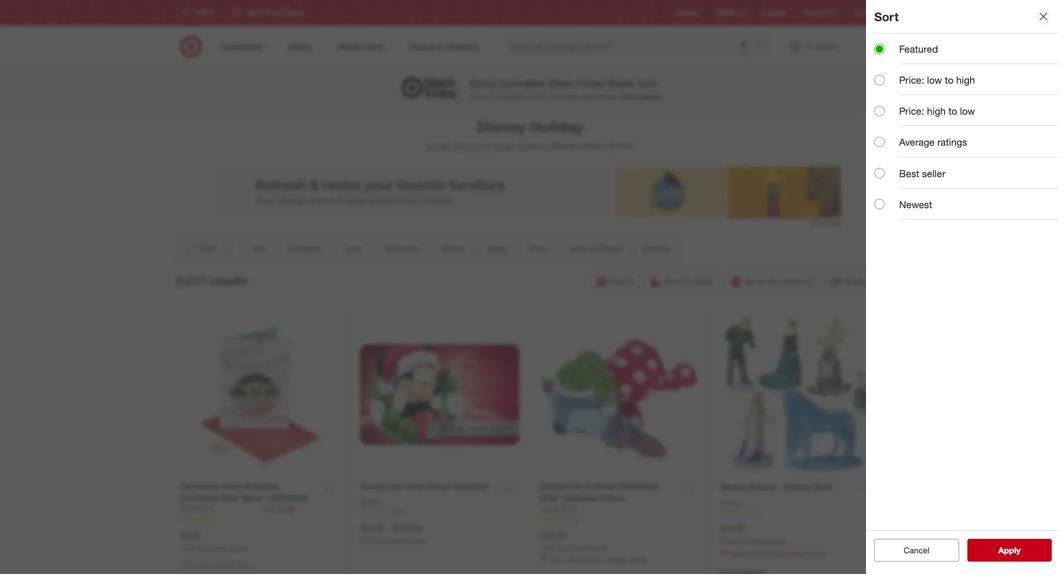 Task type: locate. For each thing, give the bounding box(es) containing it.
2 horizontal spatial /
[[547, 141, 550, 151]]

holiday down new
[[530, 117, 583, 136]]

kids' for $29.99
[[612, 556, 627, 565]]

0 horizontal spatial shop
[[494, 141, 513, 151]]

deals up start
[[608, 77, 635, 89]]

stitch up 12
[[560, 505, 579, 514]]

when
[[360, 538, 376, 545], [720, 538, 736, 546], [180, 545, 196, 552], [540, 545, 556, 552]]

target
[[803, 9, 820, 17], [425, 141, 448, 151], [598, 244, 621, 254]]

1 vertical spatial target
[[425, 141, 448, 151]]

christmas
[[180, 482, 220, 492], [619, 482, 659, 492], [180, 494, 220, 504]]

lilo down kids' on the right bottom of the page
[[540, 505, 552, 514]]

online up orders at left
[[229, 545, 246, 552]]

sold by button
[[634, 237, 680, 260]]

find
[[533, 92, 545, 101]]

new
[[547, 92, 560, 101]]

price: down featured
[[899, 74, 924, 86]]

1 horizontal spatial deals
[[608, 77, 635, 89]]

& down kids' on the right bottom of the page
[[554, 505, 558, 514]]

0 vertical spatial deals
[[608, 77, 635, 89]]

only inside button
[[570, 244, 587, 254]]

now
[[637, 77, 657, 89]]

disney
[[477, 117, 525, 136], [520, 141, 545, 151], [552, 141, 577, 151], [360, 482, 387, 492], [540, 482, 567, 492], [720, 482, 747, 493], [784, 482, 810, 493], [360, 498, 382, 507]]

when down $29.99
[[540, 545, 556, 552]]

sold
[[643, 244, 660, 254]]

0 vertical spatial high
[[956, 74, 975, 86]]

target inside disney holiday target / character shop / disney / disney holiday (5,411)
[[425, 141, 448, 151]]

ships
[[194, 563, 209, 570]]

0 vertical spatial sort
[[874, 9, 899, 24]]

find stores
[[855, 9, 886, 17]]

1 horizontal spatial one
[[758, 550, 770, 559]]

None radio
[[874, 44, 885, 54], [874, 75, 885, 85], [874, 106, 885, 116], [874, 137, 885, 147], [874, 44, 885, 54], [874, 75, 885, 85], [874, 106, 885, 116], [874, 137, 885, 147]]

disney inside the disney lilo & stitch christmas kids' cuddleez pillow
[[540, 482, 567, 492]]

- up 17 link
[[778, 482, 781, 493]]

when for $29.99
[[540, 545, 556, 552]]

online inside the $25.00 - $500.00 when purchased online
[[409, 538, 426, 545]]

0 vertical spatial target
[[803, 9, 820, 17]]

pickup button
[[591, 271, 642, 293]]

shop inside shop in store button
[[665, 277, 685, 287]]

0 horizontal spatial character
[[385, 244, 421, 254]]

online inside $29.99 when purchased online
[[589, 545, 606, 552]]

papyrus
[[269, 494, 308, 504], [180, 505, 213, 514]]

disney up 17 link
[[784, 482, 810, 493]]

gifts
[[510, 92, 524, 101]]

off down $14.99 when purchased online
[[747, 550, 756, 559]]

ratings
[[938, 136, 967, 148]]

target for holiday
[[425, 141, 448, 151]]

0 horizontal spatial target
[[425, 141, 448, 151]]

score incredible black friday deals now save on top gifts & find new deals each week. start saving
[[469, 77, 662, 101]]

only left the ships
[[180, 563, 193, 570]]

25% off one toy or kids' book down $14.99 when purchased online
[[731, 550, 826, 559]]

25% down $14.99 when purchased online
[[731, 550, 745, 559]]

disney lilo & stitch christmas kids' cuddleez pillow image
[[540, 316, 700, 475], [540, 316, 700, 475]]

0 horizontal spatial 25% off one toy or kids' book
[[551, 556, 646, 565]]

1 vertical spatial deals
[[487, 244, 508, 254]]

type
[[345, 244, 363, 254]]

0 horizontal spatial 25%
[[551, 556, 565, 565]]

1 vertical spatial stitch
[[560, 505, 579, 514]]

0 horizontal spatial book
[[629, 556, 646, 565]]

one down $29.99 when purchased online
[[578, 556, 590, 565]]

1 vertical spatial only
[[180, 563, 193, 570]]

score
[[469, 77, 496, 89]]

0 horizontal spatial -
[[263, 494, 267, 504]]

disney link up the advertisement region
[[520, 141, 545, 151]]

purchased
[[378, 538, 407, 545], [738, 538, 768, 546], [198, 545, 227, 552], [558, 545, 588, 552]]

target left circle
[[803, 9, 820, 17]]

disney up kids' on the right bottom of the page
[[540, 482, 567, 492]]

0 horizontal spatial high
[[927, 105, 946, 117]]

25% for $14.99
[[731, 550, 745, 559]]

1 horizontal spatial book
[[809, 550, 826, 559]]

¬
[[288, 505, 294, 515]]

card up star
[[223, 482, 242, 492]]

only right price
[[570, 244, 587, 254]]

1 horizontal spatial kids'
[[792, 550, 807, 559]]

lilo up cuddleez at right
[[569, 482, 583, 492]]

kids'
[[792, 550, 807, 559], [612, 556, 627, 565]]

purchased up the with in the left of the page
[[198, 545, 227, 552]]

only for only at target
[[570, 244, 587, 254]]

2 horizontal spatial -
[[778, 482, 781, 493]]

sort inside button
[[252, 244, 268, 254]]

shop left 'in'
[[665, 277, 685, 287]]

1 vertical spatial holiday
[[580, 141, 607, 151]]

when for $8.59
[[180, 545, 196, 552]]

1 horizontal spatial at
[[589, 244, 596, 254]]

sort inside dialog
[[874, 9, 899, 24]]

at inside new at ¬
[[279, 505, 285, 514]]

0 horizontal spatial stitch
[[560, 505, 579, 514]]

card right gift
[[405, 482, 425, 492]]

target inside button
[[598, 244, 621, 254]]

start
[[620, 92, 638, 101]]

0 horizontal spatial frozen
[[720, 499, 742, 508]]

low up 'ratings'
[[960, 105, 975, 117]]

average
[[899, 136, 935, 148]]

cancel button
[[874, 540, 959, 562]]

1 horizontal spatial papyrus
[[269, 494, 308, 504]]

week.
[[599, 92, 618, 101]]

online for $14.99
[[769, 538, 786, 546]]

1 horizontal spatial stitch
[[593, 482, 616, 492]]

when inside $14.99 when purchased online
[[720, 538, 736, 546]]

or
[[784, 550, 790, 559], [604, 556, 610, 565]]

to up 'ratings'
[[949, 105, 957, 117]]

toy down $29.99 when purchased online
[[592, 556, 602, 565]]

25% off one toy or kids' book down $29.99 when purchased online
[[551, 556, 646, 565]]

to for low
[[949, 105, 957, 117]]

0 horizontal spatial deals
[[487, 244, 508, 254]]

0 horizontal spatial off
[[567, 556, 576, 565]]

1 vertical spatial papyrus
[[180, 505, 213, 514]]

one down $14.99 when purchased online
[[758, 550, 770, 559]]

0 horizontal spatial papyrus
[[180, 505, 213, 514]]

0 vertical spatial only
[[570, 244, 587, 254]]

weekly ad link
[[716, 8, 745, 17]]

sort right 'find'
[[874, 9, 899, 24]]

1 horizontal spatial only
[[570, 244, 587, 254]]

0 horizontal spatial toy
[[592, 556, 602, 565]]

filter
[[198, 244, 217, 254]]

sort dialog
[[866, 0, 1060, 575]]

0 horizontal spatial at
[[279, 505, 285, 514]]

purchased down the "$500.00" on the left
[[378, 538, 407, 545]]

1 vertical spatial character
[[385, 244, 421, 254]]

delivery
[[785, 277, 814, 287]]

/ right the target link
[[450, 141, 453, 151]]

1 horizontal spatial or
[[784, 550, 790, 559]]

1 horizontal spatial low
[[960, 105, 975, 117]]

1 horizontal spatial high
[[956, 74, 975, 86]]

1 vertical spatial disney link
[[360, 498, 382, 508]]

1 horizontal spatial off
[[747, 550, 756, 559]]

0 vertical spatial low
[[927, 74, 942, 86]]

online for $29.99
[[589, 545, 606, 552]]

holiday
[[530, 117, 583, 136], [580, 141, 607, 151]]

online inside $8.59 when purchased online
[[229, 545, 246, 552]]

shop
[[494, 141, 513, 151], [665, 277, 685, 287]]

papyrus up 1 at bottom
[[180, 505, 213, 514]]

0 vertical spatial character
[[455, 141, 491, 151]]

online down 17 link
[[769, 538, 786, 546]]

book
[[809, 550, 826, 559], [629, 556, 646, 565]]

$8.59
[[180, 531, 200, 541]]

sort left "category"
[[252, 244, 268, 254]]

papyrus up the ¬
[[269, 494, 308, 504]]

lilo & stitch
[[540, 505, 579, 514]]

2 vertical spatial -
[[387, 524, 390, 534]]

character right the target link
[[455, 141, 491, 151]]

0 horizontal spatial kids'
[[612, 556, 627, 565]]

5,411
[[176, 273, 206, 288]]

0 vertical spatial &
[[526, 92, 531, 101]]

1 horizontal spatial -
[[387, 524, 390, 534]]

off down $29.99 when purchased online
[[567, 556, 576, 565]]

1 horizontal spatial 25%
[[731, 550, 745, 559]]

0 vertical spatial at
[[589, 244, 596, 254]]

apply button
[[967, 540, 1052, 562]]

& left find
[[526, 92, 531, 101]]

disney up character shop "link"
[[477, 117, 525, 136]]

- up new
[[263, 494, 267, 504]]

papyrus link
[[180, 505, 261, 515]]

sort
[[874, 9, 899, 24], [252, 244, 268, 254]]

0 vertical spatial disney link
[[520, 141, 545, 151]]

when down $14.99
[[720, 538, 736, 546]]

store
[[696, 277, 714, 287]]

target left character shop "link"
[[425, 141, 448, 151]]

disney link
[[520, 141, 545, 151], [360, 498, 382, 508]]

25%
[[731, 550, 745, 559], [551, 556, 565, 565]]

price:
[[899, 74, 924, 86], [899, 105, 924, 117]]

frozen up 17
[[749, 482, 776, 493]]

stitch inside lilo & stitch link
[[560, 505, 579, 514]]

price: for price: high to low
[[899, 105, 924, 117]]

1 vertical spatial lilo
[[540, 505, 552, 514]]

book down 12 link
[[629, 556, 646, 565]]

at left the ¬
[[279, 505, 285, 514]]

kids' down 17 link
[[792, 550, 807, 559]]

25% off one toy or kids' book
[[731, 550, 826, 559], [551, 556, 646, 565]]

cancel
[[904, 546, 930, 556]]

/ right character shop "link"
[[515, 141, 518, 151]]

& inside the disney lilo & stitch christmas kids' cuddleez pillow
[[586, 482, 591, 492]]

0 vertical spatial stitch
[[593, 482, 616, 492]]

0 horizontal spatial only
[[180, 563, 193, 570]]

1 horizontal spatial 25% off one toy or kids' book
[[731, 550, 826, 559]]

when down the $8.59
[[180, 545, 196, 552]]

-
[[778, 482, 781, 493], [263, 494, 267, 504], [387, 524, 390, 534]]

0 horizontal spatial or
[[604, 556, 610, 565]]

disney up $25.00
[[360, 498, 382, 507]]

low up price: high to low
[[927, 74, 942, 86]]

kids' down 12 link
[[612, 556, 627, 565]]

0 horizontal spatial &
[[526, 92, 531, 101]]

purchased inside $29.99 when purchased online
[[558, 545, 588, 552]]

None radio
[[874, 168, 885, 179], [874, 199, 885, 210], [874, 168, 885, 179], [874, 199, 885, 210]]

christmas card beautiful christmas star wars - papyrus image
[[180, 316, 339, 475], [180, 316, 339, 475]]

1 horizontal spatial frozen
[[749, 482, 776, 493]]

toy down $14.99 when purchased online
[[772, 550, 782, 559]]

when down $25.00
[[360, 538, 376, 545]]

online inside $14.99 when purchased online
[[769, 538, 786, 546]]

off for $14.99
[[747, 550, 756, 559]]

0 vertical spatial lilo
[[569, 482, 583, 492]]

holiday left (5,411)
[[580, 141, 607, 151]]

book for disney frozen - disney store
[[809, 550, 826, 559]]

papyrus inside christmas card beautiful christmas star wars - papyrus
[[269, 494, 308, 504]]

0 vertical spatial shop
[[494, 141, 513, 151]]

deals inside score incredible black friday deals now save on top gifts & find new deals each week. start saving
[[608, 77, 635, 89]]

at inside button
[[589, 244, 596, 254]]

purchased down $29.99
[[558, 545, 588, 552]]

1 horizontal spatial target
[[598, 244, 621, 254]]

1 vertical spatial high
[[927, 105, 946, 117]]

store
[[812, 482, 834, 493]]

0 horizontal spatial /
[[450, 141, 453, 151]]

when inside $29.99 when purchased online
[[540, 545, 556, 552]]

character
[[455, 141, 491, 151], [385, 244, 421, 254]]

/ down new
[[547, 141, 550, 151]]

weekly ad
[[716, 9, 745, 17]]

0 horizontal spatial one
[[578, 556, 590, 565]]

/
[[450, 141, 453, 151], [515, 141, 518, 151], [547, 141, 550, 151]]

1 vertical spatial to
[[949, 105, 957, 117]]

$35
[[224, 563, 234, 570]]

1 card from the left
[[223, 482, 242, 492]]

1 horizontal spatial /
[[515, 141, 518, 151]]

high
[[956, 74, 975, 86], [927, 105, 946, 117]]

high up price: high to low
[[956, 74, 975, 86]]

redcard
[[762, 9, 787, 17]]

1 horizontal spatial &
[[554, 505, 558, 514]]

0 horizontal spatial sort
[[252, 244, 268, 254]]

online down 12 link
[[589, 545, 606, 552]]

0 horizontal spatial low
[[927, 74, 942, 86]]

$500.00
[[393, 524, 422, 534]]

- inside the $25.00 - $500.00 when purchased online
[[387, 524, 390, 534]]

low
[[927, 74, 942, 86], [960, 105, 975, 117]]

0 vertical spatial price:
[[899, 74, 924, 86]]

purchased down $14.99
[[738, 538, 768, 546]]

frozen link
[[720, 498, 742, 509]]

disney up the advertisement region
[[520, 141, 545, 151]]

0 horizontal spatial card
[[223, 482, 242, 492]]

to up price: high to low
[[945, 74, 954, 86]]

price button
[[521, 237, 557, 260]]

What can we help you find? suggestions appear below search field
[[504, 35, 758, 58]]

one for $29.99
[[578, 556, 590, 565]]

to for high
[[945, 74, 954, 86]]

2 horizontal spatial &
[[586, 482, 591, 492]]

1 horizontal spatial character
[[455, 141, 491, 151]]

0 vertical spatial papyrus
[[269, 494, 308, 504]]

at up pickup button at right
[[589, 244, 596, 254]]

0 vertical spatial frozen
[[749, 482, 776, 493]]

1 horizontal spatial sort
[[874, 9, 899, 24]]

1 horizontal spatial lilo
[[569, 482, 583, 492]]

5,411 results
[[176, 273, 248, 288]]

0 horizontal spatial lilo
[[540, 505, 552, 514]]

1 horizontal spatial card
[[405, 482, 425, 492]]

deals
[[562, 92, 579, 101]]

high down price: low to high
[[927, 105, 946, 117]]

or down $29.99 when purchased online
[[604, 556, 610, 565]]

incredible
[[499, 77, 545, 89]]

book down 17 link
[[809, 550, 826, 559]]

or for $14.99
[[784, 550, 790, 559]]

- inside christmas card beautiful christmas star wars - papyrus
[[263, 494, 267, 504]]

or down $14.99 when purchased online
[[784, 550, 790, 559]]

price: up average
[[899, 105, 924, 117]]

search button
[[751, 35, 776, 60]]

1 vertical spatial at
[[279, 505, 285, 514]]

shop down top
[[494, 141, 513, 151]]

disney gift card (email delivery) image
[[360, 316, 519, 475]]

cuddleez
[[562, 494, 599, 504]]

1 price: from the top
[[899, 74, 924, 86]]

2 vertical spatial &
[[554, 505, 558, 514]]

25% down $29.99 when purchased online
[[551, 556, 565, 565]]

category button
[[281, 237, 332, 260]]

character right the type button
[[385, 244, 421, 254]]

online down the "$500.00" on the left
[[409, 538, 426, 545]]

1 vertical spatial -
[[263, 494, 267, 504]]

1 horizontal spatial toy
[[772, 550, 782, 559]]

target up pickup button at right
[[598, 244, 621, 254]]

frozen up $14.99
[[720, 499, 742, 508]]

1 vertical spatial price:
[[899, 105, 924, 117]]

registry link
[[677, 8, 700, 17]]

same
[[744, 277, 766, 287]]

card
[[223, 482, 242, 492], [405, 482, 425, 492]]

2 price: from the top
[[899, 105, 924, 117]]

toy for $14.99
[[772, 550, 782, 559]]

0 vertical spatial to
[[945, 74, 954, 86]]

1 vertical spatial shop
[[665, 277, 685, 287]]

lilo & stitch link
[[540, 505, 579, 515]]

stitch
[[593, 482, 616, 492], [560, 505, 579, 514]]

deals left price button
[[487, 244, 508, 254]]

2 vertical spatial target
[[598, 244, 621, 254]]

1 vertical spatial &
[[586, 482, 591, 492]]

1 horizontal spatial shop
[[665, 277, 685, 287]]

card inside christmas card beautiful christmas star wars - papyrus
[[223, 482, 242, 492]]

purchased inside $14.99 when purchased online
[[738, 538, 768, 546]]

stitch up pillow
[[593, 482, 616, 492]]

in
[[687, 277, 693, 287]]

0 horizontal spatial disney link
[[360, 498, 382, 508]]

delivery)
[[454, 482, 488, 492]]

1 / from the left
[[450, 141, 453, 151]]

character inside the character button
[[385, 244, 421, 254]]

- right $25.00
[[387, 524, 390, 534]]

& up cuddleez at right
[[586, 482, 591, 492]]

disney link up $25.00
[[360, 498, 382, 508]]

when inside $8.59 when purchased online
[[180, 545, 196, 552]]

1 vertical spatial sort
[[252, 244, 268, 254]]

when for $14.99
[[720, 538, 736, 546]]

disney holiday target / character shop / disney / disney holiday (5,411)
[[425, 117, 635, 151]]

purchased inside $8.59 when purchased online
[[198, 545, 227, 552]]

disney frozen - disney store image
[[720, 316, 880, 476], [720, 316, 880, 476]]



Task type: describe. For each thing, give the bounding box(es) containing it.
top
[[497, 92, 508, 101]]

1 vertical spatial low
[[960, 105, 975, 117]]

purchased for $29.99
[[558, 545, 588, 552]]

$14.99
[[720, 524, 745, 535]]

shop in store button
[[646, 271, 721, 293]]

(5,411)
[[610, 141, 635, 151]]

online for $8.59
[[229, 545, 246, 552]]

when inside the $25.00 - $500.00 when purchased online
[[360, 538, 376, 545]]

only at target
[[570, 244, 621, 254]]

target link
[[425, 141, 448, 151]]

christmas inside the disney lilo & stitch christmas kids' cuddleez pillow
[[619, 482, 659, 492]]

new
[[263, 505, 277, 514]]

deals button
[[478, 237, 516, 260]]

disney left gift
[[360, 482, 387, 492]]

2 card from the left
[[405, 482, 425, 492]]

12
[[572, 516, 579, 523]]

stores
[[868, 9, 886, 17]]

newest
[[899, 199, 932, 210]]

off for $29.99
[[567, 556, 576, 565]]

only for only ships with $35 orders
[[180, 563, 193, 570]]

weekly
[[716, 9, 736, 17]]

brand button
[[434, 237, 474, 260]]

redcard link
[[762, 8, 787, 17]]

price
[[529, 244, 548, 254]]

25% off one toy or kids' book for $14.99
[[731, 550, 826, 559]]

$14.99 when purchased online
[[720, 524, 786, 546]]

3 / from the left
[[547, 141, 550, 151]]

2 horizontal spatial target
[[803, 9, 820, 17]]

756
[[392, 509, 403, 516]]

beautiful
[[244, 482, 279, 492]]

day
[[768, 277, 782, 287]]

filter button
[[176, 237, 224, 260]]

1 vertical spatial frozen
[[720, 499, 742, 508]]

kids'
[[540, 494, 560, 504]]

price: high to low
[[899, 105, 975, 117]]

disney up frozen link
[[720, 482, 747, 493]]

pickup
[[610, 277, 635, 287]]

orders
[[236, 563, 254, 570]]

& inside score incredible black friday deals now save on top gifts & find new deals each week. start saving
[[526, 92, 531, 101]]

best
[[899, 167, 919, 179]]

or for $29.99
[[604, 556, 610, 565]]

sold by
[[643, 244, 671, 254]]

character inside disney holiday target / character shop / disney / disney holiday (5,411)
[[455, 141, 491, 151]]

friday
[[577, 77, 605, 89]]

circle
[[822, 9, 838, 17]]

$29.99
[[540, 531, 565, 541]]

shop inside disney holiday target / character shop / disney / disney holiday (5,411)
[[494, 141, 513, 151]]

ad
[[738, 9, 745, 17]]

only at target button
[[561, 237, 630, 260]]

1 horizontal spatial disney link
[[520, 141, 545, 151]]

best seller
[[899, 167, 946, 179]]

1
[[212, 516, 216, 523]]

deals inside button
[[487, 244, 508, 254]]

purchased for $8.59
[[198, 545, 227, 552]]

target circle
[[803, 9, 838, 17]]

registry
[[677, 9, 700, 17]]

0 vertical spatial holiday
[[530, 117, 583, 136]]

find
[[855, 9, 866, 17]]

type button
[[337, 237, 372, 260]]

0 vertical spatial -
[[778, 482, 781, 493]]

lilo inside the disney lilo & stitch christmas kids' cuddleez pillow
[[569, 482, 583, 492]]

sort button
[[228, 237, 276, 260]]

search
[[751, 42, 776, 53]]

on
[[487, 92, 495, 101]]

with
[[211, 563, 222, 570]]

each
[[581, 92, 597, 101]]

apply
[[998, 546, 1021, 556]]

at for only
[[589, 244, 596, 254]]

kids' for $14.99
[[792, 550, 807, 559]]

756 link
[[360, 508, 519, 517]]

one for $14.99
[[758, 550, 770, 559]]

$25.00
[[360, 524, 385, 534]]

disney lilo & stitch christmas kids' cuddleez pillow
[[540, 482, 659, 504]]

disney gift card (email delivery)
[[360, 482, 488, 492]]

pillow
[[601, 494, 625, 504]]

price: for price: low to high
[[899, 74, 924, 86]]

disney frozen - disney store
[[720, 482, 834, 493]]

17 link
[[720, 509, 880, 518]]

sponsored
[[810, 219, 840, 227]]

black
[[548, 77, 574, 89]]

advertisement region
[[220, 167, 840, 218]]

purchased for $14.99
[[738, 538, 768, 546]]

purchased inside the $25.00 - $500.00 when purchased online
[[378, 538, 407, 545]]

wars
[[241, 494, 261, 504]]

(email
[[427, 482, 451, 492]]

featured
[[899, 43, 938, 55]]

disney down the deals
[[552, 141, 577, 151]]

shipping button
[[825, 271, 884, 293]]

target for at
[[598, 244, 621, 254]]

only ships with $35 orders
[[180, 563, 254, 570]]

book for disney lilo & stitch christmas kids' cuddleez pillow
[[629, 556, 646, 565]]

12 link
[[540, 515, 700, 524]]

shop in store
[[665, 277, 714, 287]]

same day delivery button
[[725, 271, 821, 293]]

25% for $29.99
[[551, 556, 565, 565]]

category
[[289, 244, 324, 254]]

at for new
[[279, 505, 285, 514]]

toy for $29.99
[[592, 556, 602, 565]]

2 / from the left
[[515, 141, 518, 151]]

stitch inside the disney lilo & stitch christmas kids' cuddleez pillow
[[593, 482, 616, 492]]

disney frozen - disney store link
[[720, 482, 834, 494]]

brand
[[443, 244, 465, 254]]

character button
[[376, 237, 430, 260]]

christmas card beautiful christmas star wars - papyrus link
[[180, 481, 315, 505]]

disney gift card (email delivery) link
[[360, 481, 488, 493]]

saving
[[640, 92, 662, 101]]

same day delivery
[[744, 277, 814, 287]]

gift
[[389, 482, 403, 492]]

star
[[223, 494, 239, 504]]

25% off one toy or kids' book for $29.99
[[551, 556, 646, 565]]



Task type: vqa. For each thing, say whether or not it's contained in the screenshot.
show
no



